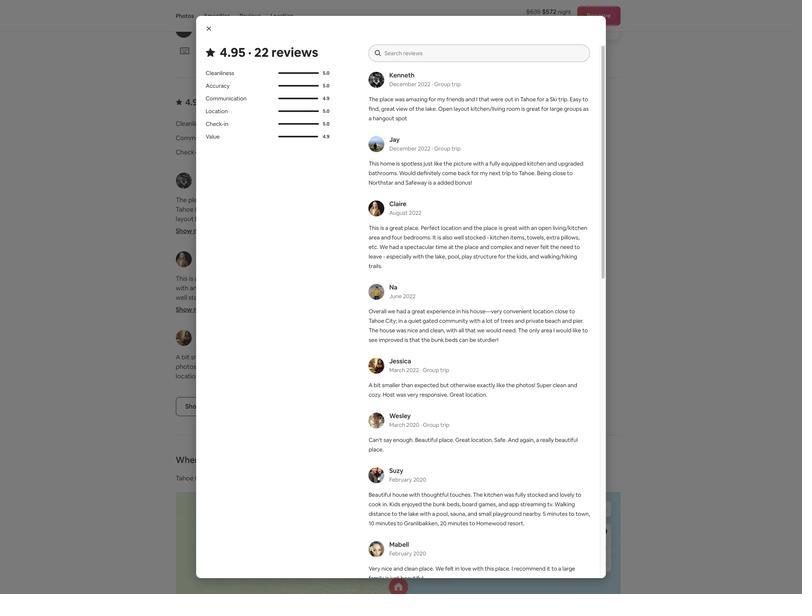 Task type: locate. For each thing, give the bounding box(es) containing it.
0 vertical spatial well
[[454, 234, 464, 241]]

2022 inside jay december 2022 · group trip
[[450, 182, 463, 189]]

0 horizontal spatial towels,
[[259, 294, 280, 302]]

na image
[[401, 252, 417, 267], [401, 252, 417, 267]]

safeway down claire august 2022
[[401, 225, 426, 233]]

1 vertical spatial fully
[[539, 196, 552, 204]]

28 right 27 button
[[250, 9, 257, 16]]

host inside 4.95 · 22 reviews dialog
[[383, 391, 395, 398]]

june inside 4.95 · 22 reviews dialog
[[389, 293, 402, 300]]

0 horizontal spatial clean
[[218, 363, 233, 371]]

playground
[[493, 510, 522, 517]]

group trip for jessica
[[423, 367, 449, 374]]

communication inside 4.95 · 22 reviews dialog
[[206, 95, 247, 102]]

0 horizontal spatial but
[[257, 353, 268, 362]]

perfect inside list
[[235, 275, 257, 283]]

1 horizontal spatial otherwise
[[450, 382, 476, 389]]

kitchen/living
[[471, 105, 505, 112], [195, 215, 235, 223]]

na inside list
[[422, 251, 430, 259]]

1 horizontal spatial responsive.
[[420, 391, 448, 398]]

trails. inside 4.95 · 22 reviews dialog
[[369, 262, 382, 270]]

0 horizontal spatial extra
[[282, 294, 297, 302]]

na image
[[369, 284, 385, 300], [369, 284, 385, 300]]

1 horizontal spatial bit
[[374, 382, 381, 389]]

0 horizontal spatial we
[[333, 294, 343, 302]]

open
[[438, 105, 453, 112], [334, 205, 351, 214]]

5.0 for check-in
[[323, 121, 330, 127]]

0 vertical spatial really
[[425, 363, 440, 371]]

only
[[401, 313, 413, 321], [529, 327, 540, 334]]

31 button
[[360, 4, 377, 20], [175, 21, 192, 38]]

0 horizontal spatial accuracy
[[206, 82, 230, 89]]

just down jay december 2022 · group trip
[[464, 196, 475, 204]]

1 horizontal spatial and
[[561, 353, 573, 362]]

enough. down wesley march 2020 · group trip
[[429, 353, 453, 362]]

1 horizontal spatial 28 button
[[308, 4, 325, 20]]

1 horizontal spatial gated
[[546, 284, 564, 292]]

2 horizontal spatial clean
[[553, 382, 566, 389]]

towels, inside 4.95 · 22 reviews dialog
[[527, 234, 545, 241]]

bunk
[[541, 313, 556, 321], [431, 336, 444, 344], [433, 501, 446, 508]]

0 horizontal spatial claire
[[196, 251, 214, 259]]

5.0 for cleanliness
[[323, 70, 330, 76]]

nice inside list
[[433, 303, 445, 312]]

wesley image
[[401, 330, 417, 346], [401, 330, 417, 346], [369, 413, 385, 428], [369, 413, 385, 428]]

0 vertical spatial all
[[491, 303, 498, 312]]

app
[[509, 501, 519, 508]]

1 28 button from the left
[[245, 4, 262, 20]]

also
[[442, 234, 453, 241], [340, 284, 351, 292]]

reviews inside button
[[219, 402, 242, 411]]

30
[[285, 9, 292, 16], [348, 9, 354, 16]]

group for jay
[[434, 145, 451, 152]]

can't right jessica icon
[[401, 353, 417, 362]]

cozy.
[[247, 363, 262, 371], [369, 391, 382, 398]]

5.0 out of 5.0 image
[[279, 72, 319, 74], [279, 72, 319, 74], [279, 85, 319, 87], [279, 85, 319, 87], [279, 110, 319, 112], [279, 110, 319, 112], [279, 123, 319, 125], [279, 123, 319, 125], [298, 123, 347, 125], [298, 123, 347, 125]]

1 vertical spatial nice
[[407, 327, 418, 334]]

bunk inside overall we had a great experience in his house—very convenient location close to tahoe city; in a quiet gated community with a lot of trees and private beach and pier. the house was nice and clean, with all that we would need. the only area i would like to see improved is that the bunk beds can be sturdier!
[[431, 336, 444, 344]]

clear
[[397, 48, 410, 55]]

jay inside 4.95 · 22 reviews dialog
[[389, 135, 400, 144]]

0 horizontal spatial 31
[[181, 26, 186, 33]]

very
[[369, 565, 380, 572]]

1 vertical spatial very
[[407, 391, 418, 398]]

and inside list
[[561, 353, 573, 362]]

0 vertical spatial need.
[[542, 303, 558, 312]]

living/kitchen
[[553, 224, 587, 232], [215, 284, 254, 292]]

smaller inside list
[[191, 353, 212, 362]]

upgraded inside 4.95 · 22 reviews dialog
[[558, 160, 583, 167]]

1 horizontal spatial beautiful
[[415, 436, 438, 444]]

safeway up claire august 2022
[[406, 179, 427, 186]]

improved
[[481, 313, 509, 321], [379, 336, 403, 344]]

0 vertical spatial being
[[537, 170, 551, 177]]

extra
[[546, 234, 560, 241], [282, 294, 297, 302]]

2 horizontal spatial be
[[470, 336, 476, 344]]

1 february from the top
[[389, 476, 412, 483]]

his inside overall we had a great experience in his house—very convenient location close to tahoe city; in a quiet gated community with a lot of trees and private beach and pier. the house was nice and clean, with all that we would need. the only area i would like to see improved is that the bunk beds can be sturdier!
[[462, 308, 469, 315]]

reviews button
[[240, 0, 261, 32]]

jay
[[389, 135, 400, 144], [422, 172, 432, 180]]

very inside 4.95 · 22 reviews dialog
[[407, 391, 418, 398]]

need. inside overall we had a great experience in his house—very convenient location close to tahoe city; in a quiet gated community with a lot of trees and private beach and pier. the house was nice and clean, with all that we would need. the only area i would like to see improved is that the bunk beds can be sturdier!
[[503, 327, 517, 334]]

5
[[543, 510, 546, 517]]

location.
[[519, 353, 543, 362], [176, 372, 201, 381], [466, 391, 487, 398], [471, 436, 493, 444]]

tahoe. inside 4.95 · 22 reviews dialog
[[519, 170, 536, 177]]

four inside 4.95 · 22 reviews dialog
[[392, 234, 403, 241]]

next
[[489, 170, 501, 177], [437, 215, 450, 223]]

otherwise for jay icon to the right
[[269, 353, 298, 362]]

1 horizontal spatial northstar
[[534, 215, 562, 223]]

february for mabell
[[389, 550, 412, 557]]

value
[[206, 133, 220, 140], [401, 148, 417, 157]]

0 horizontal spatial felt
[[336, 303, 346, 312]]

march
[[196, 339, 212, 346], [422, 339, 438, 346], [389, 367, 405, 374], [389, 421, 405, 428]]

suzy image
[[369, 467, 385, 483]]

tahoe city, california, united states
[[176, 474, 279, 483]]

0 vertical spatial the place was amazing for my friends and i that were out in tahoe for a ski trip. easy to find, great view of the lake. open layout kitchen/living room is great for large groups as a hangout spot
[[369, 96, 589, 122]]

1 horizontal spatial safe.
[[545, 353, 559, 362]]

stocked inside beautiful house with thoughtful touches. the kitchen was fully stocked and lovely to cook in. kids enjoyed the bunk beds, board games, and app streaming tv.  walking distance to the lake with a pool, sauna, and small playground nearby. 5 minutes to town, 10 minutes to granlibakken, 20 minutes to homewood resort.
[[527, 491, 548, 498]]

expected for topmost jay icon
[[414, 382, 439, 389]]

items,
[[510, 234, 526, 241], [240, 294, 258, 302]]

the inside overall we had a great experience in his house—very convenient location close to tahoe city; in a quiet gated community with a lot of trees and private beach and pier. the house was nice and clean, with all that we would need. the only area i would like to see improved is that the bunk beds can be sturdier!
[[421, 336, 430, 344]]

recommend
[[514, 565, 546, 572]]

beautiful down wesley march 2020 · group trip
[[454, 353, 480, 362]]

nice inside very nice and clean place. we felt in love with this place. i recommend it to a large family is just beautiful
[[382, 565, 392, 572]]

2 vertical spatial beautiful
[[401, 575, 423, 582]]

na inside 4.95 · 22 reviews dialog
[[389, 283, 397, 291]]

1 vertical spatial december 2022
[[389, 145, 431, 152]]

1 horizontal spatial location
[[271, 12, 293, 19]]

is
[[521, 105, 525, 112], [396, 160, 400, 167], [428, 179, 432, 186], [433, 196, 437, 204], [253, 215, 257, 223], [380, 224, 384, 232], [499, 224, 503, 232], [427, 225, 431, 233], [437, 234, 441, 241], [189, 275, 193, 283], [324, 275, 329, 283], [334, 284, 339, 292], [511, 313, 515, 321], [405, 336, 408, 344], [385, 575, 389, 582]]

3 5.0 from the top
[[323, 108, 330, 114]]

see up jessica icon
[[369, 336, 378, 344]]

like
[[434, 160, 442, 167], [476, 196, 486, 204], [451, 313, 461, 321], [573, 327, 581, 334], [322, 353, 332, 362], [497, 382, 505, 389]]

spot inside 4.95 · 22 reviews dialog
[[396, 115, 407, 122]]

house—very
[[517, 275, 554, 283], [470, 308, 502, 315]]

amenities button
[[204, 0, 230, 32]]

reviews inside dialog
[[272, 44, 318, 60]]

1 horizontal spatial beach
[[545, 317, 561, 324]]

1 vertical spatial the place was amazing for my friends and i that were out in tahoe for a ski trip. easy to find, great view of the lake. open layout kitchen/living room is great for large groups as a hangout spot
[[176, 196, 351, 233]]

0 vertical spatial need
[[560, 243, 573, 251]]

than
[[213, 353, 227, 362], [402, 382, 413, 389]]

spectacular inside 4.95 · 22 reviews dialog
[[404, 243, 434, 251]]

a inside beautiful house with thoughtful touches. the kitchen was fully stocked and lovely to cook in. kids enjoyed the bunk beds, board games, and app streaming tv.  walking distance to the lake with a pool, sauna, and small playground nearby. 5 minutes to town, 10 minutes to granlibakken, 20 minutes to homewood resort.
[[432, 510, 435, 517]]

february
[[389, 476, 412, 483], [389, 550, 412, 557]]

see inside overall we had a great experience in his house—very convenient location close to tahoe city; in a quiet gated community with a lot of trees and private beach and pier. the house was nice and clean, with all that we would need. the only area i would like to see improved is that the bunk beds can be sturdier!
[[369, 336, 378, 344]]

picture
[[454, 160, 472, 167], [498, 196, 519, 204]]

0 horizontal spatial kitchen/living
[[195, 215, 235, 223]]

5.0 for accuracy
[[323, 83, 330, 89]]

1 vertical spatial bathrooms.
[[467, 205, 501, 214]]

1 4.9 from the top
[[323, 95, 330, 102]]

felt inside very nice and clean place. we felt in love with this place. i recommend it to a large family is just beautiful
[[445, 565, 454, 572]]

would inside list
[[502, 205, 521, 214]]

come
[[442, 170, 457, 177], [551, 205, 567, 214]]

tahoe inside overall we had a great experience in his house—very convenient location close to tahoe city; in a quiet gated community with a lot of trees and private beach and pier. the house was nice and clean, with all that we would need. the only area i would like to see improved is that the bunk beds can be sturdier!
[[369, 317, 384, 324]]

1 horizontal spatial accuracy
[[401, 120, 429, 128]]

0 vertical spatial reviews
[[272, 44, 318, 60]]

0 horizontal spatial exactly
[[299, 353, 321, 362]]

reserve
[[587, 12, 611, 20]]

view inside list
[[286, 205, 300, 214]]

28 right location button
[[313, 9, 319, 16]]

say down wesley march 2020 · group trip
[[418, 353, 428, 362]]

august
[[389, 209, 408, 216], [196, 260, 215, 267]]

layout inside 4.95 · 22 reviews dialog
[[454, 105, 470, 112]]

say down march 2020
[[384, 436, 392, 444]]

and inside 4.95 · 22 reviews dialog
[[508, 436, 519, 444]]

photos button
[[176, 0, 194, 32]]

1 vertical spatial extra
[[282, 294, 297, 302]]

to
[[583, 96, 588, 103], [512, 170, 518, 177], [567, 170, 573, 177], [247, 205, 253, 214], [463, 215, 470, 223], [526, 215, 533, 223], [575, 243, 580, 251], [477, 284, 483, 292], [569, 308, 575, 315], [192, 313, 198, 321], [462, 313, 468, 321], [582, 327, 588, 334], [576, 491, 581, 498], [392, 510, 397, 517], [569, 510, 574, 517], [397, 520, 403, 527], [470, 520, 475, 527], [552, 565, 557, 572]]

4.95 · 22 reviews dialog
[[196, 16, 606, 594]]

1 horizontal spatial living/kitchen
[[553, 224, 587, 232]]

beautiful for topmost jay icon
[[555, 436, 578, 444]]

can't
[[401, 353, 417, 362], [369, 436, 382, 444]]

0 horizontal spatial than
[[213, 353, 227, 362]]

the
[[416, 105, 424, 112], [444, 160, 452, 167], [487, 196, 497, 204], [308, 205, 318, 214], [474, 224, 482, 232], [455, 243, 464, 251], [550, 243, 559, 251], [425, 253, 434, 260], [507, 253, 516, 260], [296, 275, 306, 283], [238, 303, 248, 312], [347, 303, 357, 312], [264, 313, 274, 321], [530, 313, 540, 321], [176, 322, 186, 331], [421, 336, 430, 344], [333, 353, 343, 362], [506, 382, 515, 389], [423, 501, 432, 508], [399, 510, 407, 517]]

1 horizontal spatial play
[[462, 253, 472, 260]]

come inside list
[[551, 205, 567, 214]]

enough. down march 2020
[[393, 436, 414, 444]]

living/kitchen inside list
[[215, 284, 254, 292]]

1 vertical spatial come
[[551, 205, 567, 214]]

bit
[[182, 353, 190, 362], [374, 382, 381, 389]]

0 vertical spatial back
[[458, 170, 470, 177]]

jay image
[[369, 136, 385, 152], [401, 173, 417, 189]]

drag pegman onto the map to open street view image
[[595, 501, 611, 517]]

february down mabell
[[389, 550, 412, 557]]

town,
[[576, 510, 590, 517]]

0 horizontal spatial smaller
[[191, 353, 212, 362]]

kids,
[[517, 253, 528, 260], [187, 322, 200, 331]]

1 vertical spatial 4.9
[[323, 133, 330, 140]]

0 vertical spatial next
[[489, 170, 501, 177]]

0 horizontal spatial photos!
[[176, 363, 198, 371]]

1 vertical spatial claire
[[196, 251, 214, 259]]

added
[[437, 179, 454, 186], [438, 225, 457, 233]]

and for jay icon to the right
[[561, 353, 573, 362]]

0 horizontal spatial overall
[[369, 308, 387, 315]]

expected inside list
[[228, 353, 256, 362]]

beautiful up cook
[[369, 491, 391, 498]]

than inside list
[[213, 353, 227, 362]]

0 horizontal spatial find,
[[255, 205, 268, 214]]

2 horizontal spatial all
[[491, 303, 498, 312]]

group trip for kenneth
[[434, 81, 461, 88]]

location
[[271, 12, 293, 19], [206, 108, 228, 115]]

claire image
[[369, 201, 385, 216], [369, 201, 385, 216], [176, 252, 192, 267], [176, 252, 192, 267]]

photos
[[176, 12, 194, 19]]

wesley for wesley march 2020 · group trip
[[422, 329, 443, 338]]

$572
[[542, 8, 557, 16]]

would
[[399, 170, 416, 177], [502, 205, 521, 214]]

house inside list
[[401, 303, 419, 312]]

experience
[[468, 275, 500, 283], [427, 308, 455, 315]]

1 horizontal spatial experience
[[468, 275, 500, 283]]

dates
[[412, 48, 426, 55]]

1 vertical spatial photos!
[[516, 382, 535, 389]]

0 horizontal spatial 28 button
[[245, 4, 262, 20]]

just right family
[[390, 575, 400, 582]]

safeway
[[406, 179, 427, 186], [401, 225, 426, 233]]

house inside beautiful house with thoughtful touches. the kitchen was fully stocked and lovely to cook in. kids enjoyed the bunk beds, board games, and app streaming tv.  walking distance to the lake with a pool, sauna, and small playground nearby. 5 minutes to town, 10 minutes to granlibakken, 20 minutes to homewood resort.
[[393, 491, 408, 498]]

june for topmost jay icon
[[389, 293, 402, 300]]

only inside list
[[401, 313, 413, 321]]

0 horizontal spatial bathrooms.
[[369, 170, 398, 177]]

1 5.0 from the top
[[323, 70, 330, 76]]

and
[[465, 96, 475, 103], [547, 160, 557, 167], [395, 179, 404, 186], [286, 196, 297, 204], [424, 205, 435, 214], [564, 215, 575, 223], [463, 224, 473, 232], [381, 234, 391, 241], [480, 243, 490, 251], [514, 243, 524, 251], [529, 253, 539, 260], [283, 275, 294, 283], [270, 284, 281, 292], [488, 294, 499, 302], [542, 294, 553, 302], [267, 303, 278, 312], [306, 303, 317, 312], [447, 303, 458, 312], [515, 317, 525, 324], [562, 317, 572, 324], [201, 322, 213, 331], [419, 327, 429, 334], [235, 363, 246, 371], [568, 382, 577, 389], [549, 491, 559, 498], [498, 501, 508, 508], [468, 510, 477, 517], [393, 565, 403, 572]]

na june 2022 inside 4.95 · 22 reviews dialog
[[389, 283, 416, 300]]

0 vertical spatial trip.
[[558, 96, 569, 103]]

add a place to the map image
[[598, 527, 608, 537]]

0 vertical spatial beds
[[557, 313, 572, 321]]

1 vertical spatial all
[[459, 327, 464, 334]]

see up wesley march 2020 · group trip
[[470, 313, 480, 321]]

0 vertical spatial jessica
[[196, 329, 218, 338]]

minutes
[[547, 510, 568, 517], [376, 520, 396, 527], [448, 520, 468, 527]]

minutes down sauna,
[[448, 520, 468, 527]]

i inside very nice and clean place. we felt in love with this place. i recommend it to a large family is just beautiful
[[512, 565, 513, 572]]

trip inside jay december 2022 · group trip
[[484, 182, 493, 189]]

march 2022 inside 4.95 · 22 reviews dialog
[[389, 367, 419, 374]]

would
[[523, 303, 540, 312], [432, 313, 450, 321], [486, 327, 501, 334], [556, 327, 572, 334]]

room inside 4.95 · 22 reviews dialog
[[506, 105, 520, 112]]

2020 for suzy
[[413, 476, 426, 483]]

· inside jay december 2022 · group trip
[[464, 182, 466, 189]]

minutes down tv. on the bottom of page
[[547, 510, 568, 517]]

1 horizontal spatial smaller
[[382, 382, 400, 389]]

kenneth image
[[369, 72, 385, 88], [369, 72, 385, 88]]

smaller for jay icon to the right
[[191, 353, 212, 362]]

is inside overall we had a great experience in his house—very convenient location close to tahoe city; in a quiet gated community with a lot of trees and private beach and pier. the house was nice and clean, with all that we would need. the only area i would like to see improved is that the bunk beds can be sturdier!
[[405, 336, 408, 344]]

jessica
[[196, 329, 218, 338], [389, 357, 411, 365]]

a for jay icon to the right
[[176, 353, 180, 362]]

0 vertical spatial safe.
[[545, 353, 559, 362]]

0 vertical spatial cleanliness
[[206, 69, 234, 77]]

gated inside overall we had a great experience in his house—very convenient location close to tahoe city; in a quiet gated community with a lot of trees and private beach and pier. the house was nice and clean, with all that we would need. the only area i would like to see improved is that the bunk beds can be sturdier!
[[423, 317, 438, 324]]

lake.
[[426, 105, 437, 112], [320, 205, 333, 214]]

need. inside list
[[542, 303, 558, 312]]

location
[[441, 224, 462, 232], [259, 275, 282, 283], [435, 284, 459, 292], [533, 308, 554, 315]]

0 horizontal spatial living/kitchen
[[215, 284, 254, 292]]

felt inside list
[[336, 303, 346, 312]]

picture inside 4.95 · 22 reviews dialog
[[454, 160, 472, 167]]

check-in
[[206, 120, 228, 127], [176, 148, 202, 157]]

1 horizontal spatial back
[[458, 170, 470, 177]]

than for jay icon to the right
[[213, 353, 227, 362]]

2020 inside wesley march 2020 · group trip
[[439, 339, 452, 346]]

being inside 4.95 · 22 reviews dialog
[[537, 170, 551, 177]]

28 button right 27 at the top left of the page
[[245, 4, 262, 20]]

0 vertical spatial it
[[433, 234, 436, 241]]

1 vertical spatial sturdier!
[[477, 336, 499, 344]]

a inside 4.95 · 22 reviews dialog
[[369, 382, 373, 389]]

0 vertical spatial quiet
[[530, 284, 545, 292]]

just up jay december 2022 · group trip
[[424, 160, 433, 167]]

1 horizontal spatial trails.
[[369, 262, 382, 270]]

2 february from the top
[[389, 550, 412, 557]]

0 vertical spatial again,
[[401, 363, 419, 371]]

1 vertical spatial responsive.
[[420, 391, 448, 398]]

great inside overall we had a great experience in his house—very convenient location close to tahoe city; in a quiet gated community with a lot of trees and private beach and pier. the house was nice and clean, with all that we would need. the only area i would like to see improved is that the bunk beds can be sturdier!
[[412, 308, 425, 315]]

find,
[[369, 105, 380, 112], [255, 205, 268, 214]]

felt
[[540, 243, 549, 251], [336, 303, 346, 312], [445, 565, 454, 572]]

0 vertical spatial felt
[[540, 243, 549, 251]]

2 29 from the left
[[331, 9, 337, 16]]

than inside 4.95 · 22 reviews dialog
[[402, 382, 413, 389]]

otherwise inside list
[[269, 353, 298, 362]]

at inside 4.95 · 22 reviews dialog
[[449, 243, 454, 251]]

0 vertical spatial na june 2022
[[422, 251, 448, 267]]

area
[[369, 234, 380, 241], [256, 284, 268, 292], [415, 313, 428, 321], [541, 327, 552, 334]]

need inside 4.95 · 22 reviews dialog
[[560, 243, 573, 251]]

the
[[369, 96, 378, 103], [176, 196, 187, 204], [568, 294, 579, 302], [560, 303, 571, 312], [369, 327, 378, 334], [518, 327, 528, 334], [473, 491, 483, 498]]

2 30 from the left
[[348, 9, 354, 16]]

claire inside list
[[196, 251, 214, 259]]

0 vertical spatial never
[[525, 243, 539, 251]]

0 vertical spatial spectacular
[[404, 243, 434, 251]]

2022 inside claire august 2022
[[409, 209, 422, 216]]

jessica image
[[176, 330, 192, 346], [176, 330, 192, 346], [369, 358, 385, 374]]

pier. inside 4.95 · 22 reviews dialog
[[573, 317, 584, 324]]

2 horizontal spatial beautiful
[[555, 436, 578, 444]]

zoom in image
[[600, 545, 606, 551]]

bunk inside list
[[541, 313, 556, 321]]

1 horizontal spatial trip.
[[558, 96, 569, 103]]

february inside 'mabell february 2020'
[[389, 550, 412, 557]]

1 vertical spatial cozy.
[[369, 391, 382, 398]]

clean for topmost jay icon
[[553, 382, 566, 389]]

group for jessica
[[423, 367, 439, 374]]

sauna,
[[450, 510, 467, 517]]

list
[[173, 172, 624, 397]]

clean for jay icon to the right
[[218, 363, 233, 371]]

in
[[515, 96, 519, 103], [224, 120, 228, 127], [197, 148, 202, 157], [343, 196, 348, 204], [502, 275, 507, 283], [518, 284, 523, 292], [456, 308, 461, 315], [398, 317, 403, 324], [455, 565, 460, 572]]

1 horizontal spatial convenient
[[503, 308, 532, 315]]

well inside list
[[176, 294, 187, 302]]

25 button
[[192, 4, 210, 20]]

photos!
[[176, 363, 198, 371], [516, 382, 535, 389]]

beautiful for jay icon to the right
[[454, 353, 480, 362]]

beautiful down march 2020
[[415, 436, 438, 444]]

really inside 4.95 · 22 reviews dialog
[[540, 436, 554, 444]]

tahoe.
[[519, 170, 536, 177], [471, 215, 490, 223]]

1 vertical spatial out
[[331, 196, 341, 204]]

can't up suzy image
[[369, 436, 382, 444]]

2020
[[439, 339, 452, 346], [406, 421, 419, 428], [413, 476, 426, 483], [413, 550, 426, 557]]

area inside overall we had a great experience in his house—very convenient location close to tahoe city; in a quiet gated community with a lot of trees and private beach and pier. the house was nice and clean, with all that we would need. the only area i would like to see improved is that the bunk beds can be sturdier!
[[541, 327, 552, 334]]

4.95 inside 4.95 · 22 reviews dialog
[[220, 44, 246, 60]]

being
[[537, 170, 551, 177], [492, 215, 508, 223]]

a
[[176, 353, 180, 362], [369, 382, 373, 389]]

expected
[[228, 353, 256, 362], [414, 382, 439, 389]]

especially
[[387, 253, 412, 260], [220, 313, 249, 321]]

0 horizontal spatial come
[[442, 170, 457, 177]]

beautiful for jay icon to the right
[[442, 363, 468, 371]]

2 28 button from the left
[[308, 4, 325, 20]]

amenities
[[204, 12, 230, 19]]

show more button for the place was amazing for my friends and i that were out in tahoe for a ski trip. easy to find, great view of the lake. open layout kitchen/living room is great for large groups as a hangout spot
[[176, 227, 216, 235]]

0 vertical spatial pillows,
[[561, 234, 580, 241]]

2 vertical spatial stocked
[[527, 491, 548, 498]]

1 horizontal spatial be
[[413, 322, 421, 331]]

quiet
[[530, 284, 545, 292], [408, 317, 422, 324]]

show all 22 reviews
[[185, 402, 242, 411]]

exactly inside 4.95 · 22 reviews dialog
[[477, 382, 495, 389]]

close
[[553, 170, 566, 177], [510, 215, 525, 223], [460, 284, 475, 292], [555, 308, 568, 315]]

1 vertical spatial just
[[464, 196, 475, 204]]

clear dates button
[[393, 45, 429, 59]]

all inside overall we had a great experience in his house—very convenient location close to tahoe city; in a quiet gated community with a lot of trees and private beach and pier. the house was nice and clean, with all that we would need. the only area i would like to see improved is that the bunk beds can be sturdier!
[[459, 327, 464, 334]]

minutes down distance
[[376, 520, 396, 527]]

show more button for overall we had a great experience in his house—very convenient location close to tahoe city; in a quiet gated community with a lot of trees and private beach and pier. the house was nice and clean, with all that we would need. the only area i would like to see improved is that the bunk beds can be sturdier!
[[401, 306, 441, 314]]

2020 for wesley
[[439, 339, 452, 346]]

28 button right location button
[[308, 4, 325, 20]]

etc.
[[369, 243, 378, 251], [321, 294, 332, 302]]

group inside jay december 2022 · group trip
[[467, 182, 483, 189]]

can't say enough. beautiful place. great location. safe. and again, a really beautiful place.
[[401, 353, 573, 371], [369, 436, 578, 453]]

jessica image
[[369, 358, 385, 374]]

1 vertical spatial pool,
[[290, 313, 305, 321]]

exactly
[[299, 353, 321, 362], [477, 382, 495, 389]]

mabell image
[[369, 541, 385, 557]]

1 vertical spatial need.
[[503, 327, 517, 334]]

his
[[508, 275, 516, 283], [462, 308, 469, 315]]

kenneth image
[[176, 173, 192, 189], [176, 173, 192, 189]]

out inside list
[[331, 196, 341, 204]]

1 vertical spatial an
[[190, 284, 197, 292]]

1 vertical spatial a
[[369, 382, 373, 389]]

1 horizontal spatial picture
[[498, 196, 519, 204]]

1 vertical spatial clean
[[553, 382, 566, 389]]

1 horizontal spatial all
[[459, 327, 464, 334]]

0 vertical spatial ski
[[550, 96, 557, 103]]

you'll
[[205, 454, 226, 466]]

4 5.0 from the top
[[323, 121, 330, 127]]

2 4.9 from the top
[[323, 133, 330, 140]]

na june 2022
[[422, 251, 448, 267], [389, 283, 416, 300]]

2020 for mabell
[[413, 550, 426, 557]]

na for jay icon to the right
[[422, 251, 430, 259]]

0 horizontal spatial value
[[206, 133, 220, 140]]

4.9 for value
[[323, 133, 330, 140]]

4.9 out of 5.0 image
[[279, 98, 319, 99], [279, 98, 318, 99], [279, 136, 319, 137], [279, 136, 318, 137], [298, 138, 347, 139], [298, 138, 346, 139]]

1 horizontal spatial improved
[[481, 313, 509, 321]]

2 5.0 from the top
[[323, 83, 330, 89]]

february down suzy
[[389, 476, 412, 483]]

kitchen/living inside list
[[195, 215, 235, 223]]

accuracy inside 4.95 · 22 reviews dialog
[[206, 82, 230, 89]]

show more button for this is a great place. perfect location and the place is great with an open living/kitchen area and four bedrooms. it is also well stocked - kitchen items, towels, extra pillows, etc. we had a spectacular time at the place and complex and never felt the need to leave - especially with the lake, pool, play structure for the kids, and walking/hiking trails.
[[176, 306, 216, 314]]

groups inside 4.95 · 22 reviews dialog
[[564, 105, 582, 112]]

jay image
[[369, 136, 385, 152], [401, 173, 417, 189]]



Task type: describe. For each thing, give the bounding box(es) containing it.
just inside very nice and clean place. we felt in love with this place. i recommend it to a large family is just beautiful
[[390, 575, 400, 582]]

0 horizontal spatial really
[[425, 363, 440, 371]]

zoom out image
[[600, 561, 606, 568]]

0 horizontal spatial never
[[318, 303, 335, 312]]

claire for claire august 2022
[[389, 200, 407, 208]]

where
[[176, 454, 203, 466]]

1 vertical spatial at
[[231, 303, 237, 312]]

enough. inside 4.95 · 22 reviews dialog
[[393, 436, 414, 444]]

enjoyed
[[402, 501, 422, 508]]

1 vertical spatial value
[[401, 148, 417, 157]]

overall inside overall we had a great experience in his house—very convenient location close to tahoe city; in a quiet gated community with a lot of trees and private beach and pier. the house was nice and clean, with all that we would need. the only area i would like to see improved is that the bunk beds can be sturdier!
[[369, 308, 387, 315]]

just inside list
[[464, 196, 475, 204]]

streaming
[[520, 501, 546, 508]]

bunk inside beautiful house with thoughtful touches. the kitchen was fully stocked and lovely to cook in. kids enjoyed the bunk beds, board games, and app streaming tv.  walking distance to the lake with a pool, sauna, and small playground nearby. 5 minutes to town, 10 minutes to granlibakken, 20 minutes to homewood resort.
[[433, 501, 446, 508]]

had inside overall we had a great experience in his house—very convenient location close to tahoe city; in a quiet gated community with a lot of trees and private beach and pier. the house was nice and clean, with all that we would need. the only area i would like to see improved is that the bunk beds can be sturdier!
[[397, 308, 406, 315]]

august inside claire august 2022
[[389, 209, 408, 216]]

reviews
[[240, 12, 261, 19]]

family
[[369, 575, 384, 582]]

and for topmost jay icon
[[508, 436, 519, 444]]

can't inside 4.95 · 22 reviews dialog
[[369, 436, 382, 444]]

0 horizontal spatial again,
[[401, 363, 419, 371]]

1 horizontal spatial jay image
[[401, 173, 417, 189]]

0 horizontal spatial trails.
[[257, 322, 273, 331]]

bonus! inside 4.95 · 22 reviews dialog
[[455, 179, 472, 186]]

never inside 4.95 · 22 reviews dialog
[[525, 243, 539, 251]]

0 horizontal spatial upgraded
[[437, 205, 466, 214]]

5.0 for location
[[323, 108, 330, 114]]

4.95 · 22 reviews inside dialog
[[220, 44, 318, 60]]

10
[[369, 520, 374, 527]]

group inside wesley march 2020 · group trip
[[456, 339, 472, 346]]

0 horizontal spatial easy
[[232, 205, 246, 214]]

easy inside 4.95 · 22 reviews dialog
[[570, 96, 581, 103]]

the place was amazing for my friends and i that were out in tahoe for a ski trip. easy to find, great view of the lake. open layout kitchen/living room is great for large groups as a hangout spot inside 4.95 · 22 reviews dialog
[[369, 96, 589, 122]]

come inside 4.95 · 22 reviews dialog
[[442, 170, 457, 177]]

0 vertical spatial can't say enough. beautiful place. great location. safe. and again, a really beautiful place.
[[401, 353, 573, 371]]

jessica inside 4.95 · 22 reviews dialog
[[389, 357, 411, 365]]

pool, inside beautiful house with thoughtful touches. the kitchen was fully stocked and lovely to cook in. kids enjoyed the bunk beds, board games, and app streaming tv.  walking distance to the lake with a pool, sauna, and small playground nearby. 5 minutes to town, 10 minutes to granlibakken, 20 minutes to homewood resort.
[[436, 510, 449, 517]]

1 vertical spatial cleanliness
[[176, 120, 208, 128]]

1 vertical spatial 31 button
[[175, 21, 192, 38]]

be inside overall we had a great experience in his house—very convenient location close to tahoe city; in a quiet gated community with a lot of trees and private beach and pier. the house was nice and clean, with all that we would need. the only area i would like to see improved is that the bunk beds can be sturdier!
[[470, 336, 476, 344]]

otherwise for topmost jay icon
[[450, 382, 476, 389]]

amazing inside 4.95 · 22 reviews dialog
[[406, 96, 428, 103]]

super inside 4.95 · 22 reviews dialog
[[537, 382, 552, 389]]

jay for jay december 2022 · group trip
[[422, 172, 432, 180]]

0 horizontal spatial minutes
[[376, 520, 396, 527]]

tahoe. inside list
[[471, 215, 490, 223]]

night
[[558, 8, 571, 15]]

0 horizontal spatial next
[[437, 215, 450, 223]]

1 29 from the left
[[268, 9, 274, 16]]

0 horizontal spatial open
[[198, 284, 213, 292]]

clean, inside overall we had a great experience in his house—very convenient location close to tahoe city; in a quiet gated community with a lot of trees and private beach and pier. the house was nice and clean, with all that we would need. the only area i would like to see improved is that the bunk beds can be sturdier!
[[430, 327, 445, 334]]

2 29 button from the left
[[325, 4, 343, 20]]

0 vertical spatial improved
[[481, 313, 509, 321]]

definitely inside 4.95 · 22 reviews dialog
[[417, 170, 441, 177]]

0 horizontal spatial community
[[401, 294, 435, 302]]

1 vertical spatial groups
[[302, 215, 322, 223]]

august 2022
[[196, 260, 229, 267]]

0 horizontal spatial being
[[492, 215, 508, 223]]

city; inside list
[[504, 284, 517, 292]]

0 horizontal spatial this is a great place. perfect location and the place is great with an open living/kitchen area and four bedrooms. it is also well stocked - kitchen items, towels, extra pillows, etc. we had a spectacular time at the place and complex and never felt the need to leave - especially with the lake, pool, play structure for the kids, and walking/hiking trails.
[[176, 275, 357, 331]]

community inside overall we had a great experience in his house—very convenient location close to tahoe city; in a quiet gated community with a lot of trees and private beach and pier. the house was nice and clean, with all that we would need. the only area i would like to see improved is that the bunk beds can be sturdier!
[[439, 317, 468, 324]]

0 vertical spatial trees
[[471, 294, 487, 302]]

distance
[[369, 510, 391, 517]]

an inside list
[[190, 284, 197, 292]]

trees inside overall we had a great experience in his house—very convenient location close to tahoe city; in a quiet gated community with a lot of trees and private beach and pier. the house was nice and clean, with all that we would need. the only area i would like to see improved is that the bunk beds can be sturdier!
[[501, 317, 514, 324]]

this
[[485, 565, 494, 572]]

it
[[547, 565, 550, 572]]

na for topmost jay icon
[[389, 283, 397, 291]]

especially inside 4.95 · 22 reviews dialog
[[387, 253, 412, 260]]

resort.
[[508, 520, 525, 527]]

lake
[[408, 510, 419, 517]]

nearby.
[[523, 510, 542, 517]]

view inside dialog
[[396, 105, 408, 112]]

1 vertical spatial reviews
[[220, 97, 252, 108]]

20
[[440, 520, 447, 527]]

mabell image
[[369, 541, 385, 557]]

0 vertical spatial see
[[470, 313, 480, 321]]

large inside very nice and clean place. we felt in love with this place. i recommend it to a large family is just beautiful
[[563, 565, 575, 572]]

love
[[461, 565, 471, 572]]

claire august 2022
[[389, 200, 422, 216]]

would inside 4.95 · 22 reviews dialog
[[399, 170, 416, 177]]

walking/hiking inside 4.95 · 22 reviews dialog
[[540, 253, 577, 260]]

room inside list
[[236, 215, 252, 223]]

open inside 4.95 · 22 reviews dialog
[[538, 224, 552, 232]]

na june 2022 for topmost jay icon
[[389, 283, 416, 300]]

0 horizontal spatial complex
[[279, 303, 304, 312]]

added inside 4.95 · 22 reviews dialog
[[437, 179, 454, 186]]

1 vertical spatial pillows,
[[298, 294, 320, 302]]

0 horizontal spatial walking/hiking
[[214, 322, 256, 331]]

smaller for topmost jay icon
[[382, 382, 400, 389]]

well inside 4.95 · 22 reviews dialog
[[454, 234, 464, 241]]

2 vertical spatial december 2022
[[196, 182, 238, 189]]

structure inside 4.95 · 22 reviews dialog
[[473, 253, 497, 260]]

2 vertical spatial be
[[228, 454, 239, 466]]

0 vertical spatial very
[[291, 363, 304, 371]]

cozy. for topmost jay icon
[[369, 391, 382, 398]]

states
[[261, 474, 279, 483]]

$635 $572 night
[[526, 8, 571, 16]]

than for topmost jay icon
[[402, 382, 413, 389]]

we inside very nice and clean place. we felt in love with this place. i recommend it to a large family is just beautiful
[[436, 565, 444, 572]]

jay december 2022 · group trip
[[422, 172, 493, 189]]

0 horizontal spatial structure
[[319, 313, 346, 321]]

small
[[479, 510, 492, 517]]

homewood
[[476, 520, 506, 527]]

1 horizontal spatial his
[[508, 275, 516, 283]]

overall we had a great experience in his house—very convenient location close to tahoe city; in a quiet gated community with a lot of trees and private beach and pier. the house was nice and clean, with all that we would need. the only area i would like to see improved is that the bunk beds can be sturdier! inside 4.95 · 22 reviews dialog
[[369, 308, 588, 344]]

leave inside 4.95 · 22 reviews dialog
[[369, 253, 382, 260]]

1 28 from the left
[[250, 9, 257, 16]]

1 30 from the left
[[285, 9, 292, 16]]

0 horizontal spatial back
[[401, 215, 415, 223]]

equipped inside 4.95 · 22 reviews dialog
[[501, 160, 526, 167]]

home inside list
[[415, 196, 431, 204]]

1 vertical spatial bedrooms.
[[296, 284, 327, 292]]

0 horizontal spatial pier.
[[554, 294, 567, 302]]

location button
[[271, 0, 293, 32]]

1 vertical spatial especially
[[220, 313, 249, 321]]

out inside 4.95 · 22 reviews dialog
[[505, 96, 513, 103]]

1 horizontal spatial spotless
[[438, 196, 463, 204]]

26
[[215, 9, 222, 16]]

1 30 button from the left
[[280, 4, 297, 20]]

living/kitchen inside 4.95 · 22 reviews dialog
[[553, 224, 587, 232]]

2 30 button from the left
[[343, 4, 360, 20]]

$4,964
[[590, 22, 610, 30]]

0 vertical spatial private
[[500, 294, 521, 302]]

· inside wesley march 2020 · group trip
[[453, 339, 454, 346]]

2 horizontal spatial felt
[[540, 243, 549, 251]]

0 vertical spatial photos!
[[176, 363, 198, 371]]

0 vertical spatial super
[[199, 363, 216, 371]]

0 horizontal spatial hangout
[[176, 225, 200, 233]]

kenneth inside 4.95 · 22 reviews dialog
[[389, 71, 415, 79]]

1 vertical spatial bonus!
[[458, 225, 477, 233]]

0 horizontal spatial play
[[306, 313, 318, 321]]

group for wesley
[[423, 421, 439, 428]]

24 button
[[175, 4, 192, 20]]

1 vertical spatial towels,
[[259, 294, 280, 302]]

the place was amazing for my friends and i that were out in tahoe for a ski trip. easy to find, great view of the lake. open layout kitchen/living room is great for large groups as a hangout spot inside list
[[176, 196, 351, 233]]

march inside wesley march 2020 · group trip
[[422, 339, 438, 346]]

31 for the rightmost 31 button
[[366, 9, 371, 16]]

this home is spotless just like the picture with a fully equipped kitchen and upgraded bathrooms. would definitely come back for my next trip to tahoe. being close to northstar and safeway is a added bonus! inside list
[[401, 196, 581, 233]]

beautiful inside very nice and clean place. we felt in love with this place. i recommend it to a large family is just beautiful
[[401, 575, 423, 582]]

0 horizontal spatial march 2022
[[196, 339, 226, 346]]

0 horizontal spatial check-
[[176, 148, 197, 157]]

your stay location, map pin image
[[389, 578, 408, 594]]

group trip for jay
[[434, 145, 461, 152]]

cleanliness inside 4.95 · 22 reviews dialog
[[206, 69, 234, 77]]

thoughtful
[[421, 491, 449, 498]]

lot inside list
[[455, 294, 463, 302]]

jay image for jay icon to the right
[[401, 173, 417, 189]]

jay image for topmost jay icon
[[369, 136, 385, 152]]

0 vertical spatial bit
[[182, 353, 190, 362]]

ski inside 4.95 · 22 reviews dialog
[[550, 96, 557, 103]]

public
[[548, 506, 564, 514]]

lovely
[[560, 491, 575, 498]]

a for topmost jay icon
[[369, 382, 373, 389]]

exactly for topmost jay icon
[[477, 382, 495, 389]]

1 horizontal spatial say
[[418, 353, 428, 362]]

0 vertical spatial we
[[380, 243, 388, 251]]

0 horizontal spatial leave
[[200, 313, 215, 321]]

cook
[[369, 501, 381, 508]]

· inside 4.95 · 22 reviews dialog
[[248, 44, 252, 60]]

expected for jay icon to the right
[[228, 353, 256, 362]]

0 horizontal spatial fully
[[490, 160, 500, 167]]

26 button
[[210, 4, 227, 20]]

cozy. for jay icon to the right
[[247, 363, 262, 371]]

google map
showing 3 points of interest. region
[[167, 468, 675, 594]]

1 horizontal spatial 31 button
[[360, 4, 377, 20]]

wesley march 2020 · group trip
[[422, 329, 482, 346]]

walking
[[555, 501, 575, 508]]

1 vertical spatial communication
[[176, 134, 222, 142]]

safe. inside 4.95 · 22 reviews dialog
[[494, 436, 507, 444]]

lake. inside 4.95 · 22 reviews dialog
[[426, 105, 437, 112]]

clear dates
[[397, 48, 426, 55]]

$635
[[526, 8, 541, 16]]

0 vertical spatial pool,
[[448, 253, 460, 260]]

2 28 from the left
[[313, 9, 319, 16]]

convenient inside overall we had a great experience in his house—very convenient location close to tahoe city; in a quiet gated community with a lot of trees and private beach and pier. the house was nice and clean, with all that we would need. the only area i would like to see improved is that the bunk beds can be sturdier!
[[503, 308, 532, 315]]

beautiful house with thoughtful touches. the kitchen was fully stocked and lovely to cook in. kids enjoyed the bunk beds, board games, and app streaming tv.  walking distance to the lake with a pool, sauna, and small playground nearby. 5 minutes to town, 10 minutes to granlibakken, 20 minutes to homewood resort.
[[369, 491, 590, 527]]

play inside 4.95 · 22 reviews dialog
[[462, 253, 472, 260]]

beds,
[[447, 501, 461, 508]]

0 horizontal spatial jessica
[[196, 329, 218, 338]]

list containing kenneth
[[173, 172, 624, 397]]

this is a great place. perfect location and the place is great with an open living/kitchen area and four bedrooms. it is also well stocked - kitchen items, towels, extra pillows, etc. we had a spectacular time at the place and complex and never felt the need to leave - especially with the lake, pool, play structure for the kids, and walking/hiking trails. inside 4.95 · 22 reviews dialog
[[369, 224, 587, 270]]

june for jay icon to the right
[[422, 260, 434, 267]]

december 2022 for jay
[[389, 145, 431, 152]]

0 vertical spatial location
[[271, 12, 293, 19]]

0 vertical spatial house—very
[[517, 275, 554, 283]]

united
[[240, 474, 260, 483]]

1 vertical spatial were
[[315, 196, 330, 204]]

jay for jay
[[389, 135, 400, 144]]

location inside overall we had a great experience in his house—very convenient location close to tahoe city; in a quiet gated community with a lot of trees and private beach and pier. the house was nice and clean, with all that we would need. the only area i would like to see improved is that the bunk beds can be sturdier!
[[533, 308, 554, 315]]

public transit
[[548, 506, 583, 514]]

show more button for this home is spotless just like the picture with a fully equipped kitchen and upgraded bathrooms. would definitely come back for my next trip to tahoe. being close to northstar and safeway is a added bonus!
[[401, 227, 441, 235]]

31 for bottom 31 button
[[181, 26, 186, 33]]

reserve button
[[578, 6, 620, 25]]

4.9 for communication
[[323, 95, 330, 102]]

city,
[[195, 474, 208, 483]]

value inside 4.95 · 22 reviews dialog
[[206, 133, 220, 140]]

0 horizontal spatial convenient
[[401, 284, 434, 292]]

0 horizontal spatial layout
[[176, 215, 194, 223]]

of inside overall we had a great experience in his house—very convenient location close to tahoe city; in a quiet gated community with a lot of trees and private beach and pier. the house was nice and clean, with all that we would need. the only area i would like to see improved is that the bunk beds can be sturdier!
[[494, 317, 499, 324]]

0 horizontal spatial etc.
[[321, 294, 332, 302]]

group trip for wesley
[[423, 421, 450, 428]]

mabell february 2020
[[389, 540, 426, 557]]

24
[[180, 9, 187, 16]]

25
[[198, 9, 204, 16]]

0 vertical spatial be
[[413, 322, 421, 331]]

march 2020
[[389, 421, 419, 428]]

1 29 button from the left
[[262, 4, 280, 20]]

december inside jay december 2022 · group trip
[[422, 182, 449, 189]]

clean, inside list
[[459, 303, 476, 312]]

touches.
[[450, 491, 472, 498]]

1 vertical spatial safeway
[[401, 225, 426, 233]]

1 vertical spatial 22
[[209, 97, 219, 108]]

bit inside 4.95 · 22 reviews dialog
[[374, 382, 381, 389]]

1 vertical spatial definitely
[[522, 205, 549, 214]]

0 horizontal spatial four
[[282, 284, 294, 292]]

suzy february 2020
[[389, 467, 426, 483]]

2 horizontal spatial minutes
[[547, 510, 568, 517]]

kids, inside list
[[187, 322, 200, 331]]

safeway inside 4.95 · 22 reviews dialog
[[406, 179, 427, 186]]

0 vertical spatial large
[[550, 105, 563, 112]]

1 vertical spatial we
[[333, 294, 343, 302]]

lake. inside list
[[320, 205, 333, 214]]

board
[[462, 501, 477, 508]]

to inside very nice and clean place. we felt in love with this place. i recommend it to a large family is just beautiful
[[552, 565, 557, 572]]

mabell
[[389, 540, 409, 549]]

claire for claire
[[196, 251, 214, 259]]

complex inside 4.95 · 22 reviews dialog
[[491, 243, 513, 251]]

extra inside 4.95 · 22 reviews dialog
[[546, 234, 560, 241]]

this home is spotless just like the picture with a fully equipped kitchen and upgraded bathrooms. would definitely come back for my next trip to tahoe. being close to northstar and safeway is a added bonus! inside 4.95 · 22 reviews dialog
[[369, 160, 583, 186]]

trip. inside list
[[219, 205, 231, 214]]

in.
[[383, 501, 388, 508]]

0 vertical spatial stocked
[[465, 234, 486, 241]]

suzy
[[389, 467, 403, 475]]

where you'll be
[[176, 454, 239, 466]]

amazing inside list
[[218, 196, 243, 204]]

february for suzy
[[389, 476, 412, 483]]

december 2022 for kenneth
[[389, 81, 431, 88]]

group for kenneth
[[434, 81, 451, 88]]

22 inside button
[[211, 402, 218, 411]]

exactly for jay icon to the right
[[299, 353, 321, 362]]

0 horizontal spatial host
[[263, 363, 277, 371]]

kids
[[389, 501, 400, 508]]

suzy image
[[369, 467, 385, 483]]

0 vertical spatial a bit smaller than expected but otherwise exactly like the photos! super clean and cozy. host was very responsive. great location.
[[176, 353, 356, 381]]

games,
[[479, 501, 497, 508]]

1 vertical spatial 4.95 · 22 reviews
[[185, 97, 252, 108]]

in inside very nice and clean place. we felt in love with this place. i recommend it to a large family is just beautiful
[[455, 565, 460, 572]]

0 horizontal spatial lake,
[[276, 313, 289, 321]]

lake, inside 4.95 · 22 reviews dialog
[[435, 253, 447, 260]]

items, inside 4.95 · 22 reviews dialog
[[510, 234, 526, 241]]

1 vertical spatial need
[[176, 313, 191, 321]]

0 vertical spatial jay image
[[369, 136, 385, 152]]

wesley for wesley
[[389, 412, 411, 420]]

transit
[[565, 506, 583, 514]]

northstar inside 4.95 · 22 reviews dialog
[[369, 179, 393, 186]]

very nice and clean place. we felt in love with this place. i recommend it to a large family is just beautiful
[[369, 565, 575, 582]]

1 horizontal spatial just
[[424, 160, 433, 167]]

0 horizontal spatial can
[[401, 322, 412, 331]]

0 horizontal spatial spot
[[202, 225, 215, 233]]

1 vertical spatial time
[[216, 303, 230, 312]]

1 horizontal spatial minutes
[[448, 520, 468, 527]]

but inside 4.95 · 22 reviews dialog
[[440, 382, 449, 389]]

california,
[[209, 474, 239, 483]]

were inside 4.95 · 22 reviews dialog
[[491, 96, 503, 103]]

27 button
[[227, 4, 245, 20]]

0 horizontal spatial august
[[196, 260, 215, 267]]

1 horizontal spatial enough.
[[429, 353, 453, 362]]

beautiful for topmost jay icon
[[415, 436, 438, 444]]

1 vertical spatial 4.95
[[185, 97, 203, 108]]

close inside overall we had a great experience in his house—very convenient location close to tahoe city; in a quiet gated community with a lot of trees and private beach and pier. the house was nice and clean, with all that we would need. the only area i would like to see improved is that the bunk beds can be sturdier!
[[555, 308, 568, 315]]

22 inside dialog
[[254, 44, 269, 60]]

granlibakken,
[[404, 520, 439, 527]]

tv.
[[547, 501, 554, 508]]

Search reviews, Press 'Enter' to search text field
[[385, 49, 583, 57]]

0 vertical spatial can't
[[401, 353, 417, 362]]

27
[[233, 9, 239, 16]]

with inside very nice and clean place. we felt in love with this place. i recommend it to a large family is just beautiful
[[472, 565, 484, 572]]

show all 22 reviews button
[[176, 397, 252, 416]]

nice inside overall we had a great experience in his house—very convenient location close to tahoe city; in a quiet gated community with a lot of trees and private beach and pier. the house was nice and clean, with all that we would need. the only area i would like to see improved is that the bunk beds can be sturdier!
[[407, 327, 418, 334]]

1 vertical spatial it
[[329, 284, 333, 292]]

0 horizontal spatial responsive.
[[305, 363, 338, 371]]

na june 2022 for jay icon to the right
[[422, 251, 448, 267]]

1 vertical spatial also
[[340, 284, 351, 292]]

next inside 4.95 · 22 reviews dialog
[[489, 170, 501, 177]]

added inside list
[[438, 225, 457, 233]]

check- inside 4.95 · 22 reviews dialog
[[206, 120, 224, 127]]

open inside 4.95 · 22 reviews dialog
[[438, 105, 453, 112]]

0 vertical spatial experience
[[468, 275, 500, 283]]



Task type: vqa. For each thing, say whether or not it's contained in the screenshot.
AWAY
no



